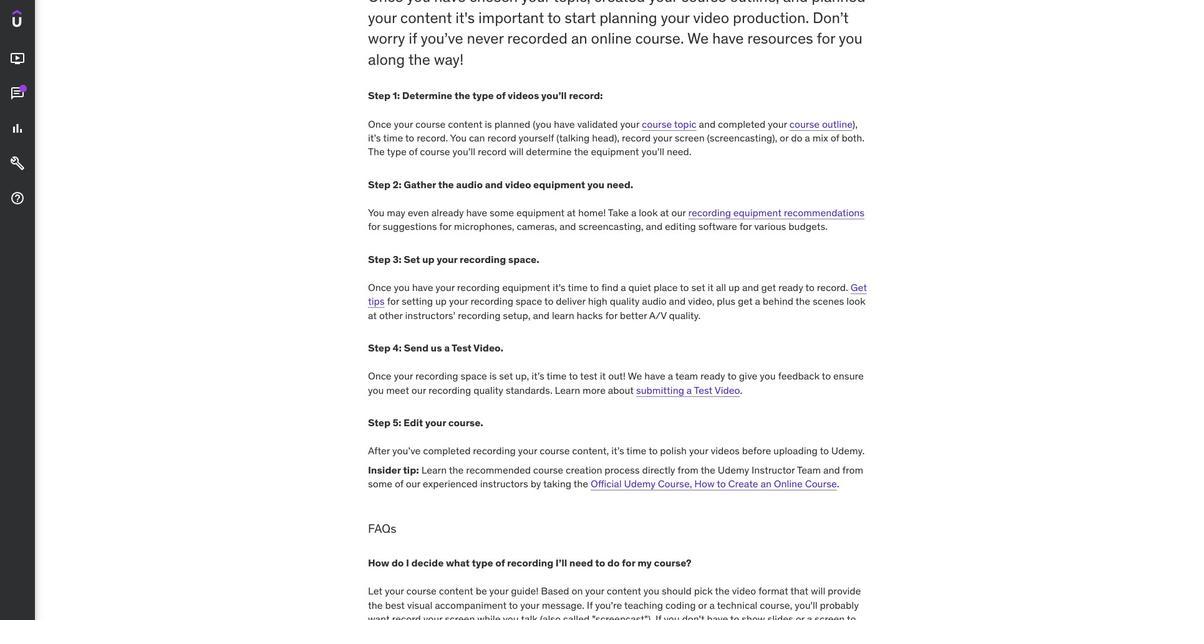 Task type: vqa. For each thing, say whether or not it's contained in the screenshot.
format
yes



Task type: describe. For each thing, give the bounding box(es) containing it.
recording up recommended in the bottom left of the page
[[473, 445, 516, 458]]

course
[[805, 478, 837, 490]]

ready inside once your recording space is set up, it's time to test it out! we have a team ready to give you feedback to ensure you meet our recording quality standards. learn more about
[[701, 370, 726, 383]]

a/v
[[649, 309, 667, 322]]

out!
[[608, 370, 626, 383]]

tips
[[368, 295, 385, 308]]

be
[[476, 585, 487, 598]]

medium image
[[10, 191, 25, 206]]

place
[[654, 281, 678, 294]]

step for step 5: edit your course.
[[368, 417, 391, 429]]

a inside you may even already have some equipment at home! take a look at our recording equipment recommendations for suggestions for microphones, cameras, and screencasting, and editing software for various budgets.
[[631, 206, 637, 219]]

chosen
[[469, 0, 518, 6]]

recording down microphones,
[[460, 253, 506, 266]]

have up (talking
[[554, 118, 575, 130]]

your up the (screencasting),
[[768, 118, 787, 130]]

microphones,
[[454, 220, 515, 233]]

once for once your course content is planned (you have validated your course topic and completed your course outline
[[368, 118, 392, 130]]

once you have chosen your topic, created your course outline, and planned your content it's important to start planning your video production. don't worry if you've never recorded an online course. we have resources for you along the way!
[[368, 0, 866, 69]]

0 horizontal spatial do
[[392, 557, 404, 570]]

get
[[851, 281, 867, 294]]

talk
[[521, 613, 538, 621]]

for left various
[[740, 220, 752, 233]]

equipment up various
[[734, 206, 782, 219]]

that
[[791, 585, 809, 598]]

to up scenes
[[806, 281, 815, 294]]

suggestions
[[383, 220, 437, 233]]

up inside 'for setting up your recording space to deliver high quality audio and video, plus get a behind the scenes look at other instructors' recording setup, and learn hacks for better a/v quality.'
[[435, 295, 447, 308]]

0 horizontal spatial or
[[698, 599, 707, 612]]

time up deliver
[[568, 281, 588, 294]]

to inside ), it's time to record. you can record yourself (talking head), record your screen (screencasting), or do a mix of both. the type of course you'll record will determine the equipment you'll need.
[[405, 132, 415, 144]]

1 vertical spatial you've
[[392, 445, 421, 458]]

and right all in the top of the page
[[743, 281, 759, 294]]

the down creation
[[574, 478, 588, 490]]

the
[[368, 146, 385, 158]]

content up "you're"
[[607, 585, 641, 598]]

you down don't
[[839, 29, 863, 48]]

you inside you may even already have some equipment at home! take a look at our recording equipment recommendations for suggestions for microphones, cameras, and screencasting, and editing software for various budgets.
[[368, 206, 385, 219]]

time inside once your recording space is set up, it's time to test it out! we have a team ready to give you feedback to ensure you meet our recording quality standards. learn more about
[[547, 370, 567, 383]]

provide
[[828, 585, 861, 598]]

1 horizontal spatial videos
[[711, 445, 740, 458]]

recording up step 5: edit your course.
[[429, 384, 471, 397]]

have inside let your course content be your guide! based on your content you should pick the video format that will provide the best visual accompaniment to your message. if you're teaching coding or a technical course, you'll probably want record your screen while you talk (also called "screencast"). if you don't have to show slides or a screen
[[707, 613, 728, 621]]

your down "1:"
[[394, 118, 413, 130]]

your right 'planning'
[[661, 8, 690, 27]]

before
[[742, 445, 771, 458]]

learn the recommended course creation process directly from the udemy instructor team and from some of our experienced instructors by taking the
[[368, 464, 864, 490]]

your down step 3: set up your recording space.
[[436, 281, 455, 294]]

step for step 1: determine the type of videos you'll record:
[[368, 89, 391, 102]]

recording up guide!
[[507, 557, 554, 570]]

content up the accompaniment
[[439, 585, 473, 598]]

want
[[368, 613, 390, 621]]

your right edit
[[425, 417, 446, 429]]

have left chosen
[[434, 0, 466, 6]]

instructors'
[[405, 309, 456, 322]]

feedback
[[778, 370, 820, 383]]

will inside let your course content be your guide! based on your content you should pick the video format that will provide the best visual accompaniment to your message. if you're teaching coding or a technical course, you'll probably want record your screen while you talk (also called "screencast"). if you don't have to show slides or a screen
[[811, 585, 826, 598]]

what
[[446, 557, 470, 570]]

is for content
[[485, 118, 492, 130]]

step 5: edit your course.
[[368, 417, 484, 429]]

need
[[570, 557, 593, 570]]

look inside you may even already have some equipment at home! take a look at our recording equipment recommendations for suggestions for microphones, cameras, and screencasting, and editing software for various budgets.
[[639, 206, 658, 219]]

to left udemy.
[[820, 445, 829, 458]]

recorded
[[507, 29, 568, 48]]

0 horizontal spatial completed
[[423, 445, 471, 458]]

to up directly
[[649, 445, 658, 458]]

along
[[368, 50, 405, 69]]

and inside once you have chosen your topic, created your course outline, and planned your content it's important to start planning your video production. don't worry if you've never recorded an online course. we have resources for you along the way!
[[783, 0, 808, 6]]

edit
[[404, 417, 423, 429]]

your up worry
[[368, 8, 397, 27]]

1 vertical spatial up
[[729, 281, 740, 294]]

how do i decide what type of recording i'll need to do for my course?
[[368, 557, 692, 570]]

you up teaching
[[644, 585, 660, 598]]

your right on
[[585, 585, 605, 598]]

recording up setup, at the left of page
[[471, 295, 513, 308]]

3:
[[393, 253, 402, 266]]

let
[[368, 585, 383, 598]]

you left talk
[[503, 613, 519, 621]]

to left test
[[569, 370, 578, 383]]

or inside ), it's time to record. you can record yourself (talking head), record your screen (screencasting), or do a mix of both. the type of course you'll record will determine the equipment you'll need.
[[780, 132, 789, 144]]

polish
[[660, 445, 687, 458]]

after you've completed recording your course content, it's time to polish your videos before uploading to udemy.
[[368, 445, 865, 458]]

0 vertical spatial get
[[762, 281, 776, 294]]

probably
[[820, 599, 859, 612]]

1 horizontal spatial how
[[695, 478, 715, 490]]

learn inside once your recording space is set up, it's time to test it out! we have a team ready to give you feedback to ensure you meet our recording quality standards. learn more about
[[555, 384, 580, 397]]

and left learn
[[533, 309, 550, 322]]

for up other
[[387, 295, 399, 308]]

your down visual
[[424, 613, 443, 621]]

i'll
[[556, 557, 567, 570]]

0 horizontal spatial screen
[[445, 613, 475, 621]]

0 vertical spatial videos
[[508, 89, 539, 102]]

a inside ), it's time to record. you can record yourself (talking head), record your screen (screencasting), or do a mix of both. the type of course you'll record will determine the equipment you'll need.
[[805, 132, 810, 144]]

directly
[[642, 464, 675, 476]]

equipment up cameras, at the left top of the page
[[517, 206, 565, 219]]

start
[[565, 8, 596, 27]]

to down guide!
[[509, 599, 518, 612]]

take
[[608, 206, 629, 219]]

show
[[742, 613, 765, 621]]

"screencast").
[[592, 613, 653, 621]]

important
[[479, 8, 544, 27]]

standards.
[[506, 384, 553, 397]]

called
[[563, 613, 590, 621]]

technical
[[717, 599, 758, 612]]

experienced
[[423, 478, 478, 490]]

accompaniment
[[435, 599, 507, 612]]

(also
[[540, 613, 561, 621]]

a down you'll
[[807, 613, 813, 621]]

1 horizontal spatial do
[[608, 557, 620, 570]]

head),
[[592, 132, 620, 144]]

record down can on the top of page
[[478, 146, 507, 158]]

on
[[572, 585, 583, 598]]

behind
[[763, 295, 794, 308]]

1 medium image from the top
[[10, 51, 25, 66]]

recording down step 3: set up your recording space.
[[457, 281, 500, 294]]

hacks
[[577, 309, 603, 322]]

you down coding on the right of page
[[664, 613, 680, 621]]

audio inside 'for setting up your recording space to deliver high quality audio and video, plus get a behind the scenes look at other instructors' recording setup, and learn hacks for better a/v quality.'
[[642, 295, 667, 308]]

recording down us
[[416, 370, 458, 383]]

(talking
[[557, 132, 590, 144]]

1 vertical spatial how
[[368, 557, 389, 570]]

get tips link
[[368, 281, 867, 308]]

team
[[676, 370, 698, 383]]

0 vertical spatial set
[[692, 281, 706, 294]]

will inside ), it's time to record. you can record yourself (talking head), record your screen (screencasting), or do a mix of both. the type of course you'll record will determine the equipment you'll need.
[[509, 146, 524, 158]]

content up can on the top of page
[[448, 118, 483, 130]]

once your course content is planned (you have validated your course topic and completed your course outline
[[368, 118, 853, 130]]

have inside once your recording space is set up, it's time to test it out! we have a team ready to give you feedback to ensure you meet our recording quality standards. learn more about
[[645, 370, 666, 383]]

1 vertical spatial video
[[505, 178, 531, 191]]

course inside learn the recommended course creation process directly from the udemy instructor team and from some of our experienced instructors by taking the
[[533, 464, 564, 476]]

a down pick
[[710, 599, 715, 612]]

to down technical
[[731, 613, 740, 621]]

outline
[[822, 118, 853, 130]]

1 vertical spatial .
[[837, 478, 840, 490]]

you up if in the left of the page
[[407, 0, 431, 6]]

0 horizontal spatial planned
[[495, 118, 531, 130]]

production.
[[733, 8, 809, 27]]

once for once your recording space is set up, it's time to test it out! we have a team ready to give you feedback to ensure you meet our recording quality standards. learn more about
[[368, 370, 392, 383]]

determine
[[526, 146, 572, 158]]

once for once you have your recording equipment it's time to find a quiet place to set it all up and get ready to record.
[[368, 281, 392, 294]]

up,
[[516, 370, 529, 383]]

for inside once you have chosen your topic, created your course outline, and planned your content it's important to start planning your video production. don't worry if you've never recorded an online course. we have resources for you along the way!
[[817, 29, 835, 48]]

0 horizontal spatial audio
[[456, 178, 483, 191]]

home!
[[578, 206, 606, 219]]

setting
[[402, 295, 433, 308]]

course inside ), it's time to record. you can record yourself (talking head), record your screen (screencasting), or do a mix of both. the type of course you'll record will determine the equipment you'll need.
[[420, 146, 450, 158]]

cameras,
[[517, 220, 557, 233]]

a down the team
[[687, 384, 692, 397]]

1 horizontal spatial it's
[[553, 281, 566, 294]]

your right validated
[[620, 118, 640, 130]]

ensure
[[834, 370, 864, 383]]

your up important
[[522, 0, 550, 6]]

2:
[[393, 178, 402, 191]]

don't
[[813, 8, 849, 27]]

of down outline
[[831, 132, 840, 144]]

you're
[[595, 599, 622, 612]]

of right what
[[496, 557, 505, 570]]

already
[[432, 206, 464, 219]]

my
[[638, 557, 652, 570]]

you inside ), it's time to record. you can record yourself (talking head), record your screen (screencasting), or do a mix of both. the type of course you'll record will determine the equipment you'll need.
[[450, 132, 467, 144]]

the right pick
[[715, 585, 730, 598]]

your up by
[[518, 445, 537, 458]]

taking
[[543, 478, 572, 490]]

the right determine on the left top of page
[[455, 89, 470, 102]]

of down never
[[496, 89, 506, 102]]

1:
[[393, 89, 400, 102]]

of up gather
[[409, 146, 418, 158]]

quiet
[[629, 281, 651, 294]]

you may even already have some equipment at home! take a look at our recording equipment recommendations for suggestions for microphones, cameras, and screencasting, and editing software for various budgets.
[[368, 206, 865, 233]]

0 vertical spatial .
[[740, 384, 743, 397]]

is for space
[[490, 370, 497, 383]]

to inside once you have chosen your topic, created your course outline, and planned your content it's important to start planning your video production. don't worry if you've never recorded an online course. we have resources for you along the way!
[[548, 8, 561, 27]]

the right gather
[[438, 178, 454, 191]]

1 horizontal spatial it
[[708, 281, 714, 294]]

your right set
[[437, 253, 458, 266]]

better
[[620, 309, 647, 322]]

0 horizontal spatial you'll
[[453, 146, 476, 158]]

you left 'meet'
[[368, 384, 384, 397]]

time inside ), it's time to record. you can record yourself (talking head), record your screen (screencasting), or do a mix of both. the type of course you'll record will determine the equipment you'll need.
[[383, 132, 403, 144]]

have down outline,
[[713, 29, 744, 48]]

1 horizontal spatial test
[[694, 384, 713, 397]]

video inside let your course content be your guide! based on your content you should pick the video format that will provide the best visual accompaniment to your message. if you're teaching coding or a technical course, you'll probably want record your screen while you talk (also called "screencast"). if you don't have to show slides or a screen
[[732, 585, 756, 598]]

3 medium image from the top
[[10, 121, 25, 136]]

topic,
[[554, 0, 591, 6]]

decide
[[411, 557, 444, 570]]

it inside once your recording space is set up, it's time to test it out! we have a team ready to give you feedback to ensure you meet our recording quality standards. learn more about
[[600, 370, 606, 383]]

your up 'planning'
[[649, 0, 678, 6]]

you'll
[[795, 599, 818, 612]]

once for once you have chosen your topic, created your course outline, and planned your content it's important to start planning your video production. don't worry if you've never recorded an online course. we have resources for you along the way!
[[368, 0, 403, 6]]

2 horizontal spatial screen
[[815, 613, 845, 621]]

to right place
[[680, 281, 689, 294]]

1 from from the left
[[678, 464, 699, 476]]

to up high on the top of the page
[[590, 281, 599, 294]]

your right polish
[[689, 445, 709, 458]]

video
[[715, 384, 740, 397]]

have inside you may even already have some equipment at home! take a look at our recording equipment recommendations for suggestions for microphones, cameras, and screencasting, and editing software for various budgets.
[[466, 206, 487, 219]]

and left editing
[[646, 220, 663, 233]]

1 vertical spatial need.
[[607, 178, 634, 191]]

you up setting
[[394, 281, 410, 294]]

an inside once you have chosen your topic, created your course outline, and planned your content it's important to start planning your video production. don't worry if you've never recorded an online course. we have resources for you along the way!
[[571, 29, 588, 48]]

about
[[608, 384, 634, 397]]

(screencasting),
[[707, 132, 778, 144]]

for left my
[[622, 557, 636, 570]]

you right give on the bottom right
[[760, 370, 776, 383]]

it's inside ), it's time to record. you can record yourself (talking head), record your screen (screencasting), or do a mix of both. the type of course you'll record will determine the equipment you'll need.
[[368, 132, 381, 144]]

2 vertical spatial type
[[472, 557, 493, 570]]

some inside learn the recommended course creation process directly from the udemy instructor team and from some of our experienced instructors by taking the
[[368, 478, 393, 490]]

record right can on the top of page
[[488, 132, 516, 144]]

recommendations
[[784, 206, 865, 219]]

and right cameras, at the left top of the page
[[560, 220, 576, 233]]

1 vertical spatial if
[[656, 613, 662, 621]]

recording up the video.
[[458, 309, 501, 322]]

set
[[404, 253, 420, 266]]

may
[[387, 206, 406, 219]]

to left 'create'
[[717, 478, 726, 490]]

0 horizontal spatial test
[[452, 342, 472, 354]]

and up "quality."
[[669, 295, 686, 308]]

1 horizontal spatial at
[[567, 206, 576, 219]]

and right topic
[[699, 118, 716, 130]]

deliver
[[556, 295, 586, 308]]

1 horizontal spatial completed
[[718, 118, 766, 130]]



Task type: locate. For each thing, give the bounding box(es) containing it.
or left mix
[[780, 132, 789, 144]]

0 vertical spatial test
[[452, 342, 472, 354]]

insider
[[368, 464, 401, 476]]

send
[[404, 342, 429, 354]]

space down the video.
[[461, 370, 487, 383]]

course
[[681, 0, 727, 6], [416, 118, 446, 130], [642, 118, 672, 130], [790, 118, 820, 130], [420, 146, 450, 158], [540, 445, 570, 458], [533, 464, 564, 476], [407, 585, 437, 598]]

the up experienced
[[449, 464, 464, 476]]

1 horizontal spatial .
[[837, 478, 840, 490]]

to inside 'for setting up your recording space to deliver high quality audio and video, plus get a behind the scenes look at other instructors' recording setup, and learn hacks for better a/v quality.'
[[545, 295, 554, 308]]

equipment down determine
[[534, 178, 585, 191]]

the inside 'for setting up your recording space to deliver high quality audio and video, plus get a behind the scenes look at other instructors' recording setup, and learn hacks for better a/v quality.'
[[796, 295, 811, 308]]

once up the on the left of page
[[368, 118, 392, 130]]

for
[[817, 29, 835, 48], [368, 220, 380, 233], [440, 220, 452, 233], [740, 220, 752, 233], [387, 295, 399, 308], [606, 309, 618, 322], [622, 557, 636, 570]]

step for step 3: set up your recording space.
[[368, 253, 391, 266]]

learn down test
[[555, 384, 580, 397]]

course,
[[658, 478, 692, 490]]

2 vertical spatial our
[[406, 478, 421, 490]]

get right plus
[[738, 295, 753, 308]]

planned up don't
[[812, 0, 866, 6]]

2 step from the top
[[368, 178, 391, 191]]

.
[[740, 384, 743, 397], [837, 478, 840, 490]]

0 vertical spatial or
[[780, 132, 789, 144]]

1 horizontal spatial if
[[656, 613, 662, 621]]

plus
[[717, 295, 736, 308]]

audio up a/v
[[642, 295, 667, 308]]

course outline link
[[790, 118, 853, 130]]

some up microphones,
[[490, 206, 514, 219]]

video inside once you have chosen your topic, created your course outline, and planned your content it's important to start planning your video production. don't worry if you've never recorded an online course. we have resources for you along the way!
[[693, 8, 730, 27]]

1 vertical spatial will
[[811, 585, 826, 598]]

step for step 4: send us a test video.
[[368, 342, 391, 354]]

and up microphones,
[[485, 178, 503, 191]]

the up want
[[368, 599, 383, 612]]

a inside 'for setting up your recording space to deliver high quality audio and video, plus get a behind the scenes look at other instructors' recording setup, and learn hacks for better a/v quality.'
[[755, 295, 761, 308]]

0 vertical spatial planned
[[812, 0, 866, 6]]

gather
[[404, 178, 436, 191]]

4 once from the top
[[368, 370, 392, 383]]

recording up the software
[[689, 206, 731, 219]]

0 vertical spatial our
[[672, 206, 686, 219]]

screen inside ), it's time to record. you can record yourself (talking head), record your screen (screencasting), or do a mix of both. the type of course you'll record will determine the equipment you'll need.
[[675, 132, 705, 144]]

record down "once your course content is planned (you have validated your course topic and completed your course outline" on the top of page
[[622, 132, 651, 144]]

for down high on the top of the page
[[606, 309, 618, 322]]

0 horizontal spatial record.
[[417, 132, 448, 144]]

content
[[400, 8, 452, 27], [448, 118, 483, 130], [439, 585, 473, 598], [607, 585, 641, 598]]

1 vertical spatial look
[[847, 295, 866, 308]]

is inside once your recording space is set up, it's time to test it out! we have a team ready to give you feedback to ensure you meet our recording quality standards. learn more about
[[490, 370, 497, 383]]

it's inside once your recording space is set up, it's time to test it out! we have a team ready to give you feedback to ensure you meet our recording quality standards. learn more about
[[532, 370, 545, 383]]

1 horizontal spatial ready
[[779, 281, 804, 294]]

your inside 'for setting up your recording space to deliver high quality audio and video, plus get a behind the scenes look at other instructors' recording setup, and learn hacks for better a/v quality.'
[[449, 295, 468, 308]]

1 horizontal spatial planned
[[812, 0, 866, 6]]

after
[[368, 445, 390, 458]]

step for step 2: gather the audio and video equipment you need.
[[368, 178, 391, 191]]

planned up "yourself"
[[495, 118, 531, 130]]

it's inside once you have chosen your topic, created your course outline, and planned your content it's important to start planning your video production. don't worry if you've never recorded an online course. we have resources for you along the way!
[[456, 8, 475, 27]]

how right course,
[[695, 478, 715, 490]]

1 vertical spatial ready
[[701, 370, 726, 383]]

editing
[[665, 220, 696, 233]]

4 medium image from the top
[[10, 156, 25, 171]]

even
[[408, 206, 429, 219]]

0 vertical spatial quality
[[610, 295, 640, 308]]

the inside once you have chosen your topic, created your course outline, and planned your content it's important to start planning your video production. don't worry if you've never recorded an online course. we have resources for you along the way!
[[408, 50, 431, 69]]

we inside once your recording space is set up, it's time to test it out! we have a team ready to give you feedback to ensure you meet our recording quality standards. learn more about
[[628, 370, 642, 383]]

official udemy course, how to create an online course .
[[591, 478, 840, 490]]

2 horizontal spatial you'll
[[642, 146, 665, 158]]

yourself
[[519, 132, 554, 144]]

2 horizontal spatial or
[[796, 613, 805, 621]]

3 once from the top
[[368, 281, 392, 294]]

type right the on the left of page
[[387, 146, 407, 158]]

1 horizontal spatial you'll
[[542, 89, 567, 102]]

1 horizontal spatial quality
[[610, 295, 640, 308]]

an down the instructor
[[761, 478, 772, 490]]

0 horizontal spatial .
[[740, 384, 743, 397]]

for down don't
[[817, 29, 835, 48]]

5:
[[393, 417, 402, 429]]

equipment down space.
[[502, 281, 550, 294]]

step 2: gather the audio and video equipment you need.
[[368, 178, 634, 191]]

. down give on the bottom right
[[740, 384, 743, 397]]

2 vertical spatial video
[[732, 585, 756, 598]]

set inside once your recording space is set up, it's time to test it out! we have a team ready to give you feedback to ensure you meet our recording quality standards. learn more about
[[499, 370, 513, 383]]

software
[[699, 220, 737, 233]]

0 horizontal spatial up
[[422, 253, 435, 266]]

1 horizontal spatial learn
[[555, 384, 580, 397]]

get
[[762, 281, 776, 294], [738, 295, 753, 308]]

course inside let your course content be your guide! based on your content you should pick the video format that will provide the best visual accompaniment to your message. if you're teaching coding or a technical course, you'll probably want record your screen while you talk (also called "screencast"). if you don't have to show slides or a screen
[[407, 585, 437, 598]]

space inside 'for setting up your recording space to deliver high quality audio and video, plus get a behind the scenes look at other instructors' recording setup, and learn hacks for better a/v quality.'
[[516, 295, 542, 308]]

1 horizontal spatial will
[[811, 585, 826, 598]]

0 horizontal spatial it's
[[368, 132, 381, 144]]

online
[[591, 29, 632, 48]]

1 vertical spatial we
[[628, 370, 642, 383]]

our
[[672, 206, 686, 219], [412, 384, 426, 397], [406, 478, 421, 490]]

1 horizontal spatial screen
[[675, 132, 705, 144]]

you up home!
[[588, 178, 605, 191]]

content,
[[572, 445, 609, 458]]

0 vertical spatial audio
[[456, 178, 483, 191]]

once your recording space is set up, it's time to test it out! we have a team ready to give you feedback to ensure you meet our recording quality standards. learn more about
[[368, 370, 864, 397]]

worry
[[368, 29, 405, 48]]

your right be
[[490, 585, 509, 598]]

submitting
[[636, 384, 684, 397]]

a right us
[[444, 342, 450, 354]]

faqs
[[368, 522, 397, 537]]

a inside once your recording space is set up, it's time to test it out! we have a team ready to give you feedback to ensure you meet our recording quality standards. learn more about
[[668, 370, 673, 383]]

0 vertical spatial look
[[639, 206, 658, 219]]

once you have your recording equipment it's time to find a quiet place to set it all up and get ready to record.
[[368, 281, 851, 294]]

recording equipment recommendations link
[[689, 206, 865, 219]]

for left suggestions
[[368, 220, 380, 233]]

best
[[385, 599, 405, 612]]

need. inside ), it's time to record. you can record yourself (talking head), record your screen (screencasting), or do a mix of both. the type of course you'll record will determine the equipment you'll need.
[[667, 146, 692, 158]]

video down determine
[[505, 178, 531, 191]]

up up instructors'
[[435, 295, 447, 308]]

udemy
[[718, 464, 749, 476], [624, 478, 656, 490]]

1 horizontal spatial up
[[435, 295, 447, 308]]

0 vertical spatial it
[[708, 281, 714, 294]]

your inside ), it's time to record. you can record yourself (talking head), record your screen (screencasting), or do a mix of both. the type of course you'll record will determine the equipment you'll need.
[[653, 132, 673, 144]]

get up behind on the top right of the page
[[762, 281, 776, 294]]

never
[[467, 29, 504, 48]]

mix
[[813, 132, 829, 144]]

up right set
[[422, 253, 435, 266]]

2 horizontal spatial at
[[660, 206, 669, 219]]

2 medium image from the top
[[10, 86, 25, 101]]

from
[[678, 464, 699, 476], [843, 464, 864, 476]]

of down 'insider tip:'
[[395, 478, 404, 490]]

0 horizontal spatial how
[[368, 557, 389, 570]]

for setting up your recording space to deliver high quality audio and video, plus get a behind the scenes look at other instructors' recording setup, and learn hacks for better a/v quality.
[[368, 295, 866, 322]]

1 vertical spatial record.
[[817, 281, 849, 294]]

it's for recording
[[532, 370, 545, 383]]

the down if in the left of the page
[[408, 50, 431, 69]]

course. right edit
[[448, 417, 484, 429]]

learn
[[555, 384, 580, 397], [422, 464, 447, 476]]

to down determine on the left top of page
[[405, 132, 415, 144]]

do left my
[[608, 557, 620, 570]]

will down "yourself"
[[509, 146, 524, 158]]

process
[[605, 464, 640, 476]]

1 vertical spatial completed
[[423, 445, 471, 458]]

1 horizontal spatial audio
[[642, 295, 667, 308]]

2 once from the top
[[368, 118, 392, 130]]

submitting a test video link
[[636, 384, 740, 397]]

is down the video.
[[490, 370, 497, 383]]

1 vertical spatial videos
[[711, 445, 740, 458]]

1 vertical spatial test
[[694, 384, 713, 397]]

the down (talking
[[574, 146, 589, 158]]

1 vertical spatial it
[[600, 370, 606, 383]]

the up official udemy course, how to create an online course "link"
[[701, 464, 716, 476]]

record. inside ), it's time to record. you can record yourself (talking head), record your screen (screencasting), or do a mix of both. the type of course you'll record will determine the equipment you'll need.
[[417, 132, 448, 144]]

1 horizontal spatial it's
[[532, 370, 545, 383]]

video,
[[688, 295, 715, 308]]

type right what
[[472, 557, 493, 570]]

0 vertical spatial udemy
[[718, 464, 749, 476]]

some inside you may even already have some equipment at home! take a look at our recording equipment recommendations for suggestions for microphones, cameras, and screencasting, and editing software for various budgets.
[[490, 206, 514, 219]]

to up "video"
[[728, 370, 737, 383]]

for down already
[[440, 220, 452, 233]]

team
[[797, 464, 821, 476]]

content inside once you have chosen your topic, created your course outline, and planned your content it's important to start planning your video production. don't worry if you've never recorded an online course. we have resources for you along the way!
[[400, 8, 452, 27]]

1 vertical spatial audio
[[642, 295, 667, 308]]

2 from from the left
[[843, 464, 864, 476]]

you've up tip:
[[392, 445, 421, 458]]

or
[[780, 132, 789, 144], [698, 599, 707, 612], [796, 613, 805, 621]]

1 once from the top
[[368, 0, 403, 6]]

if
[[409, 29, 417, 48]]

create
[[729, 478, 758, 490]]

our inside learn the recommended course creation process directly from the udemy instructor team and from some of our experienced instructors by taking the
[[406, 478, 421, 490]]

0 horizontal spatial udemy
[[624, 478, 656, 490]]

your up best
[[385, 585, 404, 598]]

your inside once your recording space is set up, it's time to test it out! we have a team ready to give you feedback to ensure you meet our recording quality standards. learn more about
[[394, 370, 413, 383]]

determine
[[402, 89, 453, 102]]

learn up experienced
[[422, 464, 447, 476]]

course topic link
[[642, 118, 697, 130]]

record down best
[[392, 613, 421, 621]]

setup,
[[503, 309, 531, 322]]

record
[[488, 132, 516, 144], [622, 132, 651, 144], [478, 146, 507, 158], [392, 613, 421, 621]]

way!
[[434, 50, 464, 69]]

0 vertical spatial is
[[485, 118, 492, 130]]

format
[[759, 585, 789, 598]]

planned inside once you have chosen your topic, created your course outline, and planned your content it's important to start planning your video production. don't worry if you've never recorded an online course. we have resources for you along the way!
[[812, 0, 866, 6]]

0 vertical spatial type
[[473, 89, 494, 102]]

it's up the on the left of page
[[368, 132, 381, 144]]

how
[[695, 478, 715, 490], [368, 557, 389, 570]]

at inside 'for setting up your recording space to deliver high quality audio and video, plus get a behind the scenes look at other instructors' recording setup, and learn hacks for better a/v quality.'
[[368, 309, 377, 322]]

course. inside once you have chosen your topic, created your course outline, and planned your content it's important to start planning your video production. don't worry if you've never recorded an online course. we have resources for you along the way!
[[636, 29, 684, 48]]

it's right up,
[[532, 370, 545, 383]]

1 horizontal spatial course.
[[636, 29, 684, 48]]

step
[[368, 89, 391, 102], [368, 178, 391, 191], [368, 253, 391, 266], [368, 342, 391, 354], [368, 417, 391, 429]]

the inside ), it's time to record. you can record yourself (talking head), record your screen (screencasting), or do a mix of both. the type of course you'll record will determine the equipment you'll need.
[[574, 146, 589, 158]]

course?
[[654, 557, 692, 570]]

your up talk
[[520, 599, 540, 612]]

udemy image
[[12, 10, 69, 31]]

a right take on the right of the page
[[631, 206, 637, 219]]

2 horizontal spatial video
[[732, 585, 756, 598]]

get tips
[[368, 281, 867, 308]]

0 horizontal spatial you
[[368, 206, 385, 219]]

time up process on the right of page
[[627, 445, 647, 458]]

uploading
[[774, 445, 818, 458]]

1 step from the top
[[368, 89, 391, 102]]

teaching
[[624, 599, 663, 612]]

0 horizontal spatial an
[[571, 29, 588, 48]]

a left the team
[[668, 370, 673, 383]]

1 vertical spatial it's
[[532, 370, 545, 383]]

and inside learn the recommended course creation process directly from the udemy instructor team and from some of our experienced instructors by taking the
[[824, 464, 840, 476]]

at down tips
[[368, 309, 377, 322]]

1 horizontal spatial record.
[[817, 281, 849, 294]]

0 horizontal spatial course.
[[448, 417, 484, 429]]

resources
[[748, 29, 814, 48]]

0 vertical spatial how
[[695, 478, 715, 490]]

once inside once your recording space is set up, it's time to test it out! we have a team ready to give you feedback to ensure you meet our recording quality standards. learn more about
[[368, 370, 392, 383]]

equipment down head),
[[591, 146, 639, 158]]

0 vertical spatial need.
[[667, 146, 692, 158]]

2 horizontal spatial it's
[[612, 445, 624, 458]]

once
[[368, 0, 403, 6], [368, 118, 392, 130], [368, 281, 392, 294], [368, 370, 392, 383]]

of inside learn the recommended course creation process directly from the udemy instructor team and from some of our experienced instructors by taking the
[[395, 478, 404, 490]]

1 vertical spatial udemy
[[624, 478, 656, 490]]

planned
[[812, 0, 866, 6], [495, 118, 531, 130]]

type inside ), it's time to record. you can record yourself (talking head), record your screen (screencasting), or do a mix of both. the type of course you'll record will determine the equipment you'll need.
[[387, 146, 407, 158]]

submitting a test video .
[[636, 384, 743, 397]]

1 horizontal spatial set
[[692, 281, 706, 294]]

1 horizontal spatial you
[[450, 132, 467, 144]]

0 horizontal spatial will
[[509, 146, 524, 158]]

to down the topic,
[[548, 8, 561, 27]]

have down technical
[[707, 613, 728, 621]]

if
[[587, 599, 593, 612], [656, 613, 662, 621]]

guide!
[[511, 585, 539, 598]]

5 step from the top
[[368, 417, 391, 429]]

1 horizontal spatial we
[[688, 29, 709, 48]]

by
[[531, 478, 541, 490]]

will up you'll
[[811, 585, 826, 598]]

our inside once your recording space is set up, it's time to test it out! we have a team ready to give you feedback to ensure you meet our recording quality standards. learn more about
[[412, 384, 426, 397]]

should
[[662, 585, 692, 598]]

1 horizontal spatial from
[[843, 464, 864, 476]]

once up 'meet'
[[368, 370, 392, 383]]

quality inside once your recording space is set up, it's time to test it out! we have a team ready to give you feedback to ensure you meet our recording quality standards. learn more about
[[474, 384, 503, 397]]

look inside 'for setting up your recording space to deliver high quality audio and video, plus get a behind the scenes look at other instructors' recording setup, and learn hacks for better a/v quality.'
[[847, 295, 866, 308]]

1 horizontal spatial an
[[761, 478, 772, 490]]

course inside once you have chosen your topic, created your course outline, and planned your content it's important to start planning your video production. don't worry if you've never recorded an online course. we have resources for you along the way!
[[681, 0, 727, 6]]

0 vertical spatial course.
[[636, 29, 684, 48]]

1 horizontal spatial space
[[516, 295, 542, 308]]

test
[[580, 370, 598, 383]]

1 vertical spatial an
[[761, 478, 772, 490]]

your
[[522, 0, 550, 6], [649, 0, 678, 6], [368, 8, 397, 27], [661, 8, 690, 27], [394, 118, 413, 130], [620, 118, 640, 130], [768, 118, 787, 130], [653, 132, 673, 144], [437, 253, 458, 266], [436, 281, 455, 294], [449, 295, 468, 308], [394, 370, 413, 383], [425, 417, 446, 429], [518, 445, 537, 458], [689, 445, 709, 458], [385, 585, 404, 598], [490, 585, 509, 598], [585, 585, 605, 598], [520, 599, 540, 612], [424, 613, 443, 621]]

visual
[[407, 599, 433, 612]]

equipment inside ), it's time to record. you can record yourself (talking head), record your screen (screencasting), or do a mix of both. the type of course you'll record will determine the equipment you'll need.
[[591, 146, 639, 158]]

0 vertical spatial we
[[688, 29, 709, 48]]

1 horizontal spatial udemy
[[718, 464, 749, 476]]

some down insider
[[368, 478, 393, 490]]

0 vertical spatial completed
[[718, 118, 766, 130]]

0 vertical spatial you
[[450, 132, 467, 144]]

1 vertical spatial learn
[[422, 464, 447, 476]]

it's for completed
[[612, 445, 624, 458]]

your up instructors'
[[449, 295, 468, 308]]

you've inside once you have chosen your topic, created your course outline, and planned your content it's important to start planning your video production. don't worry if you've never recorded an online course. we have resources for you along the way!
[[421, 29, 463, 48]]

0 horizontal spatial need.
[[607, 178, 634, 191]]

space inside once your recording space is set up, it's time to test it out! we have a team ready to give you feedback to ensure you meet our recording quality standards. learn more about
[[461, 370, 487, 383]]

to left the ensure
[[822, 370, 831, 383]]

we inside once you have chosen your topic, created your course outline, and planned your content it's important to start planning your video production. don't worry if you've never recorded an online course. we have resources for you along the way!
[[688, 29, 709, 48]]

you'll
[[542, 89, 567, 102], [453, 146, 476, 158], [642, 146, 665, 158]]

0 horizontal spatial some
[[368, 478, 393, 490]]

need. down topic
[[667, 146, 692, 158]]

1 vertical spatial get
[[738, 295, 753, 308]]

quality up better
[[610, 295, 640, 308]]

0 vertical spatial an
[[571, 29, 588, 48]]

pick
[[694, 585, 713, 598]]

it right test
[[600, 370, 606, 383]]

0 horizontal spatial learn
[[422, 464, 447, 476]]

1 vertical spatial quality
[[474, 384, 503, 397]]

recommended
[[466, 464, 531, 476]]

get inside 'for setting up your recording space to deliver high quality audio and video, plus get a behind the scenes look at other instructors' recording setup, and learn hacks for better a/v quality.'
[[738, 295, 753, 308]]

test down the team
[[694, 384, 713, 397]]

an
[[571, 29, 588, 48], [761, 478, 772, 490]]

ready up "video"
[[701, 370, 726, 383]]

it's up deliver
[[553, 281, 566, 294]]

the
[[408, 50, 431, 69], [455, 89, 470, 102], [574, 146, 589, 158], [438, 178, 454, 191], [796, 295, 811, 308], [449, 464, 464, 476], [701, 464, 716, 476], [574, 478, 588, 490], [715, 585, 730, 598], [368, 599, 383, 612]]

online
[[774, 478, 803, 490]]

0 horizontal spatial if
[[587, 599, 593, 612]]

recording inside you may even already have some equipment at home! take a look at our recording equipment recommendations for suggestions for microphones, cameras, and screencasting, and editing software for various budgets.
[[689, 206, 731, 219]]

have up setting
[[412, 281, 433, 294]]

learn inside learn the recommended course creation process directly from the udemy instructor team and from some of our experienced instructors by taking the
[[422, 464, 447, 476]]

0 horizontal spatial set
[[499, 370, 513, 383]]

1 horizontal spatial video
[[693, 8, 730, 27]]

do inside ), it's time to record. you can record yourself (talking head), record your screen (screencasting), or do a mix of both. the type of course you'll record will determine the equipment you'll need.
[[791, 132, 803, 144]]

1 vertical spatial some
[[368, 478, 393, 490]]

to right need
[[595, 557, 605, 570]]

video up technical
[[732, 585, 756, 598]]

1 horizontal spatial get
[[762, 281, 776, 294]]

udemy inside learn the recommended course creation process directly from the udemy instructor team and from some of our experienced instructors by taking the
[[718, 464, 749, 476]]

0 horizontal spatial quality
[[474, 384, 503, 397]]

do left mix
[[791, 132, 803, 144]]

3 step from the top
[[368, 253, 391, 266]]

quality inside 'for setting up your recording space to deliver high quality audio and video, plus get a behind the scenes look at other instructors' recording setup, and learn hacks for better a/v quality.'
[[610, 295, 640, 308]]

4 step from the top
[[368, 342, 391, 354]]

0 horizontal spatial videos
[[508, 89, 539, 102]]

it's
[[456, 8, 475, 27], [553, 281, 566, 294]]

1 vertical spatial it's
[[553, 281, 566, 294]]

can
[[469, 132, 485, 144]]

record inside let your course content be your guide! based on your content you should pick the video format that will provide the best visual accompaniment to your message. if you're teaching coding or a technical course, you'll probably want record your screen while you talk (also called "screencast"). if you don't have to show slides or a screen
[[392, 613, 421, 621]]

test
[[452, 342, 472, 354], [694, 384, 713, 397]]

a right find
[[621, 281, 626, 294]]

1 vertical spatial course.
[[448, 417, 484, 429]]

medium image
[[10, 51, 25, 66], [10, 86, 25, 101], [10, 121, 25, 136], [10, 156, 25, 171]]

based
[[541, 585, 569, 598]]

step left the 4:
[[368, 342, 391, 354]]

our inside you may even already have some equipment at home! take a look at our recording equipment recommendations for suggestions for microphones, cameras, and screencasting, and editing software for various budgets.
[[672, 206, 686, 219]]

once inside once you have chosen your topic, created your course outline, and planned your content it's important to start planning your video production. don't worry if you've never recorded an online course. we have resources for you along the way!
[[368, 0, 403, 6]]

1 vertical spatial type
[[387, 146, 407, 158]]

outline,
[[730, 0, 780, 6]]

set
[[692, 281, 706, 294], [499, 370, 513, 383]]

videos left before
[[711, 445, 740, 458]]



